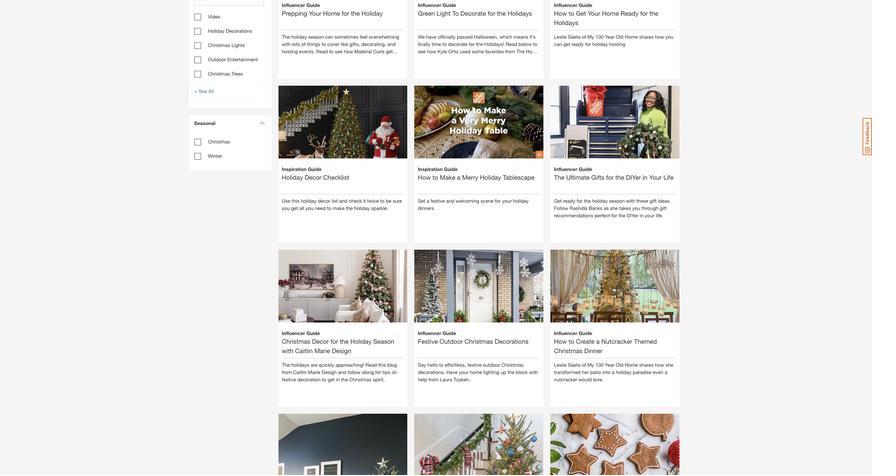 Task type: describe. For each thing, give the bounding box(es) containing it.
decoration
[[297, 376, 321, 382]]

in inside the get ready for the holiday season with these gift ideas. follow rashida banks as she takes you through gift recommendations perfect for the diyer in your life.
[[640, 212, 644, 218]]

feel
[[360, 34, 368, 40]]

busy
[[311, 56, 321, 62]]

hosting inside leslie saeta of my 100 year old home shares how you can get ready for holiday hosting
[[610, 41, 626, 47]]

holiday down video
[[208, 28, 225, 34]]

lights
[[232, 42, 245, 48]]

gifts
[[592, 173, 605, 181]]

holiday inside inspiration guide holiday decor checklist
[[282, 173, 303, 181]]

and inside the holiday season can sometimes feel overwhelming with lots of things to cover like gifts, decorating, and hosting events. read to see how material curls get ahead of the busy season with the home depot!
[[388, 41, 396, 47]]

guide for home
[[307, 2, 320, 8]]

read inside the holidays are quickly approaching! read this blog from caitlin marie design and follow along for tips on festive decoration to get in the christmas spirit.
[[366, 362, 377, 368]]

guide for to
[[443, 2, 456, 8]]

follow
[[554, 205, 569, 211]]

decorations inside 'influencer guide festive outdoor christmas decorations'
[[495, 337, 529, 345]]

home inside the influencer guide prepping your home for the holiday
[[323, 9, 340, 17]]

set a festive and welcoming scene for your holiday dinners
[[418, 198, 529, 211]]

would
[[579, 376, 592, 382]]

0 vertical spatial decorations
[[226, 28, 252, 34]]

see inside the holiday season can sometimes feel overwhelming with lots of things to cover like gifts, decorating, and hosting events. read to see how material curls get ahead of the busy season with the home depot!
[[335, 48, 343, 54]]

start
[[438, 56, 448, 62]]

hosting inside the holiday season can sometimes feel overwhelming with lots of things to cover like gifts, decorating, and hosting events. read to see how material curls get ahead of the busy season with the home depot!
[[282, 48, 298, 54]]

tips
[[383, 369, 391, 375]]

things
[[307, 41, 320, 47]]

for inside influencer guide the ultimate gifts for the diyer in your life
[[606, 173, 614, 181]]

holiday inside the get ready for the holiday season with these gift ideas. follow rashida banks as she takes you through gift recommendations perfect for the diyer in your life.
[[592, 198, 608, 204]]

how inside leslie saeta of my 100 year old home shares how you can get ready for holiday hosting
[[655, 34, 664, 40]]

holiday inside the holiday season can sometimes feel overwhelming with lots of things to cover like gifts, decorating, and hosting events. read to see how material curls get ahead of the busy season with the home depot!
[[291, 34, 307, 40]]

decorating,
[[362, 41, 386, 47]]

make
[[440, 173, 456, 181]]

and inside set a festive and welcoming scene for your holiday dinners
[[446, 198, 455, 204]]

nutcracker
[[602, 337, 633, 345]]

perfect
[[595, 212, 610, 218]]

for inside influencer guide how to get your home ready for the holidays
[[641, 9, 648, 17]]

overwhelming
[[369, 34, 399, 40]]

twice
[[367, 198, 379, 204]]

decorations. inside say hello to effortless, festive outdoor christmas decorations. have your home lighting up the block with help from laura tusken.
[[418, 369, 445, 375]]

holiday inside influencer guide christmas decor for the holiday season with caitlin marie design
[[351, 337, 372, 345]]

inspiration guide holiday decor checklist
[[282, 166, 349, 181]]

the inside say hello to effortless, festive outdoor christmas decorations. have your home lighting up the block with help from laura tusken.
[[508, 369, 515, 375]]

need
[[315, 205, 326, 211]]

how to create a nutcracker themed christmas dinner image
[[551, 238, 680, 367]]

season
[[373, 337, 394, 345]]

leslie for how to create a nutcracker themed christmas dinner
[[554, 362, 567, 368]]

effortless,
[[445, 362, 466, 368]]

influencer guide green light to decorate for the holidays
[[418, 2, 532, 17]]

ready inside the get ready for the holiday season with these gift ideas. follow rashida banks as she takes you through gift recommendations perfect for the diyer in your life.
[[564, 198, 576, 204]]

marie for quickly
[[308, 369, 320, 375]]

the up banks
[[584, 198, 591, 204]]

holiday inside the influencer guide prepping your home for the holiday
[[362, 9, 383, 17]]

with inside say hello to effortless, festive outdoor christmas decorations. have your home lighting up the block with help from laura tusken.
[[529, 369, 538, 375]]

blog
[[388, 362, 397, 368]]

seasonal
[[194, 120, 215, 126]]

to inside say hello to effortless, festive outdoor christmas decorations. have your home lighting up the block with help from laura tusken.
[[439, 362, 444, 368]]

year for home
[[605, 34, 615, 40]]

material
[[355, 48, 372, 54]]

old
[[616, 34, 624, 40]]

officially
[[438, 34, 456, 40]]

get inside influencer guide how to get your home ready for the holidays
[[576, 9, 586, 17]]

ready
[[621, 9, 639, 17]]

christmas up winter
[[208, 139, 230, 145]]

hello
[[428, 362, 438, 368]]

how for how to create a nutcracker themed christmas dinner
[[554, 337, 567, 345]]

decor
[[318, 198, 331, 204]]

for inside the influencer guide prepping your home for the holiday
[[342, 9, 349, 17]]

into
[[603, 369, 611, 375]]

your inside influencer guide how to get your home ready for the holidays
[[588, 9, 601, 17]]

holidays inside influencer guide how to get your home ready for the holidays
[[554, 19, 579, 26]]

for inside the holidays are quickly approaching! read this blog from caitlin marie design and follow along for tips on festive decoration to get in the christmas spirit.
[[375, 369, 381, 375]]

inspiration guide how to make a merry holiday tablescape
[[418, 166, 535, 181]]

get inside the get ready for the holiday season with these gift ideas. follow rashida banks as she takes you through gift recommendations perfect for the diyer in your life.
[[554, 198, 562, 204]]

list
[[332, 198, 338, 204]]

christmas inside the holidays are quickly approaching! read this blog from caitlin marie design and follow along for tips on festive decoration to get in the christmas spirit.
[[349, 376, 372, 382]]

influencer guide prepping your home for the holiday
[[282, 2, 383, 17]]

make
[[333, 205, 345, 211]]

home inside the we have officially passed halloween, which means it's finally time to decorate for the holidays! read below to see how kyle ortiz used some favorites from the home depot to start decking his home with christmas decorations.
[[526, 48, 539, 54]]

gifts,
[[350, 41, 360, 47]]

finally
[[418, 41, 431, 47]]

to inside influencer guide how to create a nutcracker themed christmas dinner
[[569, 337, 574, 345]]

all
[[300, 205, 304, 211]]

design for approaching!
[[322, 369, 337, 375]]

have
[[426, 34, 437, 40]]

from inside the holidays are quickly approaching! read this blog from caitlin marie design and follow along for tips on festive decoration to get in the christmas spirit.
[[282, 369, 292, 375]]

curls
[[373, 48, 385, 54]]

paradise
[[633, 369, 652, 375]]

for inside set a festive and welcoming scene for your holiday dinners
[[495, 198, 501, 204]]

get inside the holidays are quickly approaching! read this blog from caitlin marie design and follow along for tips on festive decoration to get in the christmas spirit.
[[328, 376, 335, 382]]

your inside say hello to effortless, festive outdoor christmas decorations. have your home lighting up the block with help from laura tusken.
[[459, 369, 469, 375]]

this inside the holidays are quickly approaching! read this blog from caitlin marie design and follow along for tips on festive decoration to get in the christmas spirit.
[[378, 362, 386, 368]]

spirit.
[[373, 376, 385, 382]]

how for how to get your home ready for the holidays
[[554, 9, 567, 17]]

christmas inside say hello to effortless, festive outdoor christmas decorations. have your home lighting up the block with help from laura tusken.
[[502, 362, 524, 368]]

say hello to effortless, festive outdoor christmas decorations. have your home lighting up the block with help from laura tusken.
[[418, 362, 538, 382]]

influencer guide christmas decor for the holiday season with caitlin marie design
[[282, 330, 394, 354]]

the inside influencer guide the ultimate gifts for the diyer in your life
[[554, 173, 565, 181]]

ultimate
[[566, 173, 590, 181]]

a right into
[[612, 369, 615, 375]]

of inside leslie saeta of my 100 year old home shares how you can get ready for holiday hosting
[[582, 34, 586, 40]]

christmas decor for the holiday season with caitlin marie design image
[[278, 238, 408, 367]]

leslie saeta of my 100 year old home shares how you can get ready for holiday hosting
[[554, 34, 674, 47]]

leslie saeta of my 100 year old home shares how she transformed her patio into a holiday paradise even a nutcracker would love.
[[554, 362, 674, 382]]

festive
[[418, 337, 438, 345]]

she inside leslie saeta of my 100 year old home shares how she transformed her patio into a holiday paradise even a nutcracker would love.
[[666, 362, 674, 368]]

you inside the get ready for the holiday season with these gift ideas. follow rashida banks as she takes you through gift recommendations perfect for the diyer in your life.
[[633, 205, 641, 211]]

year for nutcracker
[[605, 362, 615, 368]]

influencer for christmas decor for the holiday season with caitlin marie design
[[282, 330, 305, 336]]

christmas inside influencer guide how to create a nutcracker themed christmas dinner
[[554, 347, 583, 354]]

influencer guide the ultimate gifts for the diyer in your life
[[554, 166, 674, 181]]

holiday inside leslie saeta of my 100 year old home shares how she transformed her patio into a holiday paradise even a nutcracker would love.
[[616, 369, 632, 375]]

caret icon image
[[260, 122, 265, 125]]

season inside the get ready for the holiday season with these gift ideas. follow rashida banks as she takes you through gift recommendations perfect for the diyer in your life.
[[609, 198, 625, 204]]

design for for
[[332, 347, 351, 354]]

festive inside the holidays are quickly approaching! read this blog from caitlin marie design and follow along for tips on festive decoration to get in the christmas spirit.
[[282, 376, 296, 382]]

your inside the influencer guide prepping your home for the holiday
[[309, 9, 322, 17]]

banks
[[589, 205, 603, 211]]

the up ahead
[[282, 34, 290, 40]]

the inside the we have officially passed halloween, which means it's finally time to decorate for the holidays! read below to see how kyle ortiz used some favorites from the home depot to start decking his home with christmas decorations.
[[517, 48, 525, 54]]

winter
[[208, 153, 222, 159]]

to inside the holidays are quickly approaching! read this blog from caitlin marie design and follow along for tips on festive decoration to get in the christmas spirit.
[[322, 376, 326, 382]]

christmas trees
[[208, 71, 243, 77]]

use this holiday decor list and check it twice to be sure you get all you need to make the holiday sparkle.
[[282, 198, 402, 211]]

all
[[209, 88, 214, 94]]

how inside leslie saeta of my 100 year old home shares how she transformed her patio into a holiday paradise even a nutcracker would love.
[[655, 362, 664, 368]]

the down material
[[350, 56, 358, 62]]

with inside the we have officially passed halloween, which means it's finally time to decorate for the holidays! read below to see how kyle ortiz used some favorites from the home depot to start decking his home with christmas decorations.
[[489, 56, 498, 62]]

influencer for the ultimate gifts for the diyer in your life
[[554, 166, 578, 172]]

up
[[501, 369, 506, 375]]

caitlin for from
[[293, 369, 307, 375]]

get inside the use this holiday decor list and check it twice to be sure you get all you need to make the holiday sparkle.
[[291, 205, 298, 211]]

the inside influencer guide how to get your home ready for the holidays
[[650, 9, 659, 17]]

decor for checklist
[[305, 173, 322, 181]]

read inside the holiday season can sometimes feel overwhelming with lots of things to cover like gifts, decorating, and hosting events. read to see how material curls get ahead of the busy season with the home depot!
[[316, 48, 328, 54]]

0 horizontal spatial outdoor
[[208, 56, 226, 62]]

how to make a merry holiday tablescape image
[[415, 74, 544, 171]]

outdoor
[[483, 362, 500, 368]]

as
[[604, 205, 609, 211]]

holiday magic with christmas tree delivery image
[[278, 402, 408, 475]]

your inside influencer guide the ultimate gifts for the diyer in your life
[[650, 173, 662, 181]]

how for how to make a merry holiday tablescape
[[418, 173, 431, 181]]

influencer for prepping your home for the holiday
[[282, 2, 305, 8]]

sometimes
[[335, 34, 359, 40]]

decor for for
[[312, 337, 329, 345]]

holiday down it
[[354, 205, 370, 211]]

influencer for how to get your home ready for the holidays
[[554, 2, 578, 8]]

inspiration for holiday
[[282, 166, 307, 172]]

means
[[514, 34, 528, 40]]

christmas inside 'influencer guide festive outdoor christmas decorations'
[[465, 337, 493, 345]]

favorites
[[485, 48, 504, 54]]

christmas lights
[[208, 42, 245, 48]]

holiday inside inspiration guide how to make a merry holiday tablescape
[[480, 173, 501, 181]]

holiday up all
[[301, 198, 317, 204]]

from inside the we have officially passed halloween, which means it's finally time to decorate for the holidays! read below to see how kyle ortiz used some favorites from the home depot to start decking his home with christmas decorations.
[[505, 48, 515, 54]]

kyle
[[438, 48, 447, 54]]

shares inside leslie saeta of my 100 year old home shares how she transformed her patio into a holiday paradise even a nutcracker would love.
[[640, 362, 654, 368]]

christmas inside the we have officially passed halloween, which means it's finally time to decorate for the holidays! read below to see how kyle ortiz used some favorites from the home depot to start decking his home with christmas decorations.
[[500, 56, 522, 62]]

the inside the holidays are quickly approaching! read this blog from caitlin marie design and follow along for tips on festive decoration to get in the christmas spirit.
[[282, 362, 290, 368]]

home inside leslie saeta of my 100 year old home shares how you can get ready for holiday hosting
[[625, 34, 638, 40]]

holiday inside leslie saeta of my 100 year old home shares how you can get ready for holiday hosting
[[593, 41, 608, 47]]

my for get
[[588, 34, 594, 40]]

influencer guide how to create a nutcracker themed christmas dinner
[[554, 330, 657, 354]]

love.
[[593, 376, 604, 382]]

checklist
[[323, 173, 349, 181]]

life.
[[656, 212, 664, 218]]

it's
[[530, 34, 536, 40]]

the benefits of christmas tree delivery image
[[415, 402, 544, 475]]

saeta for get
[[568, 34, 581, 40]]

seasonal button
[[191, 115, 267, 131]]

a inside influencer guide how to create a nutcracker themed christmas dinner
[[597, 337, 600, 345]]

be
[[386, 198, 391, 204]]

the inside the influencer guide prepping your home for the holiday
[[351, 9, 360, 17]]

home inside influencer guide how to get your home ready for the holidays
[[602, 9, 619, 17]]

in inside the holidays are quickly approaching! read this blog from caitlin marie design and follow along for tips on festive decoration to get in the christmas spirit.
[[336, 376, 340, 382]]

of right ahead
[[297, 56, 301, 62]]

life
[[664, 173, 674, 181]]

can inside the holiday season can sometimes feel overwhelming with lots of things to cover like gifts, decorating, and hosting events. read to see how material curls get ahead of the busy season with the home depot!
[[325, 34, 333, 40]]

rashida
[[570, 205, 588, 211]]

in inside influencer guide the ultimate gifts for the diyer in your life
[[643, 173, 648, 181]]

a inside inspiration guide how to make a merry holiday tablescape
[[457, 173, 461, 181]]

saeta for create
[[568, 362, 581, 368]]

this inside the use this holiday decor list and check it twice to be sure you get all you need to make the holiday sparkle.
[[292, 198, 300, 204]]



Task type: locate. For each thing, give the bounding box(es) containing it.
the left holidays
[[282, 362, 290, 368]]

1 decorations. from the top
[[418, 63, 445, 69]]

2 vertical spatial read
[[366, 362, 377, 368]]

your up leslie saeta of my 100 year old home shares how you can get ready for holiday hosting
[[588, 9, 601, 17]]

christmas up up
[[502, 362, 524, 368]]

2 vertical spatial from
[[429, 376, 439, 382]]

saeta inside leslie saeta of my 100 year old home shares how she transformed her patio into a holiday paradise even a nutcracker would love.
[[568, 362, 581, 368]]

marie inside the holidays are quickly approaching! read this blog from caitlin marie design and follow along for tips on festive decoration to get in the christmas spirit.
[[308, 369, 320, 375]]

themed
[[634, 337, 657, 345]]

guide for gifts
[[579, 166, 593, 172]]

0 vertical spatial hosting
[[610, 41, 626, 47]]

halloween,
[[474, 34, 498, 40]]

tusken.
[[454, 376, 470, 382]]

the left ultimate
[[554, 173, 565, 181]]

lighting
[[484, 369, 499, 375]]

my down influencer guide how to get your home ready for the holidays
[[588, 34, 594, 40]]

0 horizontal spatial from
[[282, 369, 292, 375]]

1 horizontal spatial your
[[502, 198, 512, 204]]

from down holidays
[[282, 369, 292, 375]]

season up things
[[308, 34, 324, 40]]

1 vertical spatial read
[[316, 48, 328, 54]]

+ see all button
[[191, 84, 260, 98]]

holiday up feel
[[362, 9, 383, 17]]

christmas up holidays
[[282, 337, 310, 345]]

the right ready
[[650, 9, 659, 17]]

your right the scene at the right of the page
[[502, 198, 512, 204]]

1 vertical spatial she
[[666, 362, 674, 368]]

1 vertical spatial marie
[[308, 369, 320, 375]]

diyer inside the get ready for the holiday season with these gift ideas. follow rashida banks as she takes you through gift recommendations perfect for the diyer in your life.
[[627, 212, 639, 218]]

0 horizontal spatial get
[[554, 198, 562, 204]]

0 horizontal spatial decorations
[[226, 28, 252, 34]]

influencer inside influencer guide green light to decorate for the holidays
[[418, 2, 441, 8]]

old home
[[616, 362, 638, 368]]

shares right old
[[640, 34, 654, 40]]

see
[[335, 48, 343, 54], [418, 48, 426, 54]]

the holiday season can sometimes feel overwhelming with lots of things to cover like gifts, decorating, and hosting events. read to see how material curls get ahead of the busy season with the home depot!
[[282, 34, 399, 62]]

1 horizontal spatial she
[[666, 362, 674, 368]]

decorations up outdoor
[[495, 337, 529, 345]]

my for create
[[588, 362, 594, 368]]

caitlin inside the holidays are quickly approaching! read this blog from caitlin marie design and follow along for tips on festive decoration to get in the christmas spirit.
[[293, 369, 307, 375]]

christmas inside influencer guide christmas decor for the holiday season with caitlin marie design
[[282, 337, 310, 345]]

takes
[[619, 205, 631, 211]]

guide for make
[[444, 166, 458, 172]]

1 horizontal spatial read
[[366, 362, 377, 368]]

0 horizontal spatial gift
[[650, 198, 657, 204]]

hosting down old
[[610, 41, 626, 47]]

for inside the we have officially passed halloween, which means it's finally time to decorate for the holidays! read below to see how kyle ortiz used some favorites from the home depot to start decking his home with christmas decorations.
[[469, 41, 475, 47]]

your inside set a festive and welcoming scene for your holiday dinners
[[502, 198, 512, 204]]

laura
[[440, 376, 452, 382]]

of down influencer guide how to get your home ready for the holidays
[[582, 34, 586, 40]]

1 vertical spatial festive
[[468, 362, 482, 368]]

0 horizontal spatial your
[[459, 369, 469, 375]]

shares
[[640, 34, 654, 40], [640, 362, 654, 368]]

holiday decor checklist image
[[278, 74, 408, 203]]

this right use
[[292, 198, 300, 204]]

1 horizontal spatial festive
[[431, 198, 445, 204]]

2 decorations. from the top
[[418, 369, 445, 375]]

1 saeta from the top
[[568, 34, 581, 40]]

0 vertical spatial gift
[[650, 198, 657, 204]]

0 horizontal spatial festive
[[282, 376, 296, 382]]

marie up "quickly"
[[315, 347, 330, 354]]

1 vertical spatial home
[[470, 369, 482, 375]]

0 vertical spatial your
[[502, 198, 512, 204]]

1 horizontal spatial decorations
[[495, 337, 529, 345]]

to
[[569, 9, 574, 17], [322, 41, 326, 47], [443, 41, 447, 47], [533, 41, 538, 47], [329, 48, 334, 54], [433, 56, 437, 62], [433, 173, 438, 181], [380, 198, 385, 204], [327, 205, 332, 211], [569, 337, 574, 345], [439, 362, 444, 368], [322, 376, 326, 382]]

prepping
[[282, 9, 307, 17]]

1 inspiration from the left
[[282, 166, 307, 172]]

my inside leslie saeta of my 100 year old home shares how she transformed her patio into a holiday paradise even a nutcracker would love.
[[588, 362, 594, 368]]

how inside influencer guide how to get your home ready for the holidays
[[554, 9, 567, 17]]

passed
[[457, 34, 473, 40]]

home inside the we have officially passed halloween, which means it's finally time to decorate for the holidays! read below to see how kyle ortiz used some favorites from the home depot to start decking his home with christmas decorations.
[[476, 56, 488, 62]]

0 vertical spatial leslie
[[554, 34, 567, 40]]

guide for for
[[307, 330, 320, 336]]

your up tusken.
[[459, 369, 469, 375]]

0 horizontal spatial read
[[316, 48, 328, 54]]

1 horizontal spatial can
[[554, 41, 562, 47]]

feedback link image
[[863, 118, 872, 155]]

ahead
[[282, 56, 295, 62]]

0 vertical spatial this
[[292, 198, 300, 204]]

from down which
[[505, 48, 515, 54]]

your down through
[[645, 212, 655, 218]]

2 vertical spatial how
[[554, 337, 567, 345]]

to inside influencer guide how to get your home ready for the holidays
[[569, 9, 574, 17]]

diyer down takes at the right
[[627, 212, 639, 218]]

inspiration inside inspiration guide holiday decor checklist
[[282, 166, 307, 172]]

of
[[582, 34, 586, 40], [302, 41, 306, 47], [297, 56, 301, 62], [582, 362, 586, 368]]

see inside the we have officially passed halloween, which means it's finally time to decorate for the holidays! read below to see how kyle ortiz used some favorites from the home depot to start decking his home with christmas decorations.
[[418, 48, 426, 54]]

0 horizontal spatial this
[[292, 198, 300, 204]]

along
[[362, 369, 374, 375]]

to inside inspiration guide how to make a merry holiday tablescape
[[433, 173, 438, 181]]

diyer
[[626, 173, 641, 181], [627, 212, 639, 218]]

1 vertical spatial your
[[645, 212, 655, 218]]

festive left outdoor
[[468, 362, 482, 368]]

the down the follow
[[341, 376, 348, 382]]

inspiration up make
[[418, 166, 443, 172]]

are
[[311, 362, 318, 368]]

0 vertical spatial how
[[554, 9, 567, 17]]

2 my from the top
[[588, 362, 594, 368]]

1 horizontal spatial inspiration
[[418, 166, 443, 172]]

decorations. inside the we have officially passed halloween, which means it's finally time to decorate for the holidays! read below to see how kyle ortiz used some favorites from the home depot to start decking his home with christmas decorations.
[[418, 63, 445, 69]]

welcoming
[[456, 198, 479, 204]]

1 year from the top
[[605, 34, 615, 40]]

2 horizontal spatial your
[[650, 173, 662, 181]]

influencer inside influencer guide the ultimate gifts for the diyer in your life
[[554, 166, 578, 172]]

the up which
[[497, 9, 506, 17]]

design down "quickly"
[[322, 369, 337, 375]]

the right up
[[508, 369, 515, 375]]

you inside leslie saeta of my 100 year old home shares how you can get ready for holiday hosting
[[666, 34, 674, 40]]

and
[[388, 41, 396, 47], [339, 198, 348, 204], [446, 198, 455, 204], [338, 369, 346, 375]]

1 vertical spatial outdoor
[[440, 337, 463, 345]]

100 up patio at the right of the page
[[596, 362, 604, 368]]

0 vertical spatial saeta
[[568, 34, 581, 40]]

caitlin for with
[[295, 347, 313, 354]]

gift
[[650, 198, 657, 204], [660, 205, 667, 211]]

trees
[[232, 71, 243, 77]]

sure
[[393, 198, 402, 204]]

0 vertical spatial read
[[506, 41, 517, 47]]

your inside the get ready for the holiday season with these gift ideas. follow rashida banks as she takes you through gift recommendations perfect for the diyer in your life.
[[645, 212, 655, 218]]

100 left old
[[596, 34, 604, 40]]

guide inside influencer guide how to create a nutcracker themed christmas dinner
[[579, 330, 593, 336]]

holidays!
[[484, 41, 505, 47]]

1 vertical spatial can
[[554, 41, 562, 47]]

christmas
[[208, 42, 230, 48], [500, 56, 522, 62], [208, 71, 230, 77], [208, 139, 230, 145], [282, 337, 310, 345], [465, 337, 493, 345], [554, 347, 583, 354], [502, 362, 524, 368], [349, 376, 372, 382]]

guide for get
[[579, 2, 593, 8]]

1 vertical spatial hosting
[[282, 48, 298, 54]]

holidays inside influencer guide green light to decorate for the holidays
[[508, 9, 532, 17]]

hosting up ahead
[[282, 48, 298, 54]]

1 vertical spatial in
[[640, 212, 644, 218]]

2 vertical spatial season
[[609, 198, 625, 204]]

a up dinner
[[597, 337, 600, 345]]

these
[[637, 198, 649, 204]]

holiday up lots
[[291, 34, 307, 40]]

0 vertical spatial design
[[332, 347, 351, 354]]

holiday left season
[[351, 337, 372, 345]]

the up approaching! on the left bottom of the page
[[340, 337, 349, 345]]

guide for checklist
[[308, 166, 322, 172]]

guide for create
[[579, 330, 593, 336]]

the ultimate gifts for the diyer in your life image
[[551, 74, 680, 203]]

see down cover
[[335, 48, 343, 54]]

to
[[452, 9, 459, 17]]

we
[[418, 34, 425, 40]]

0 vertical spatial diyer
[[626, 173, 641, 181]]

a right even
[[665, 369, 668, 375]]

holiday down influencer guide how to get your home ready for the holidays
[[593, 41, 608, 47]]

0 vertical spatial from
[[505, 48, 515, 54]]

2 vertical spatial your
[[459, 369, 469, 375]]

1 vertical spatial how
[[418, 173, 431, 181]]

on
[[392, 369, 397, 375]]

some
[[472, 48, 484, 54]]

christmas down the 'favorites' at the right top
[[500, 56, 522, 62]]

leslie inside leslie saeta of my 100 year old home shares how you can get ready for holiday hosting
[[554, 34, 567, 40]]

how
[[655, 34, 664, 40], [344, 48, 353, 54], [427, 48, 436, 54], [655, 362, 664, 368]]

0 vertical spatial decorations.
[[418, 63, 445, 69]]

festive
[[431, 198, 445, 204], [468, 362, 482, 368], [282, 376, 296, 382]]

decorations
[[226, 28, 252, 34], [495, 337, 529, 345]]

with inside influencer guide christmas decor for the holiday season with caitlin marie design
[[282, 347, 294, 354]]

tablescape
[[503, 173, 535, 181]]

festive outdoor christmas decorations image
[[415, 238, 544, 367]]

1 vertical spatial my
[[588, 362, 594, 368]]

guide inside influencer guide the ultimate gifts for the diyer in your life
[[579, 166, 593, 172]]

diyer inside influencer guide the ultimate gifts for the diyer in your life
[[626, 173, 641, 181]]

festive inside say hello to effortless, festive outdoor christmas decorations. have your home lighting up the block with help from laura tusken.
[[468, 362, 482, 368]]

the inside the use this holiday decor list and check it twice to be sure you get all you need to make the holiday sparkle.
[[346, 205, 353, 211]]

ready inside leslie saeta of my 100 year old home shares how you can get ready for holiday hosting
[[572, 41, 584, 47]]

0 vertical spatial holidays
[[508, 9, 532, 17]]

how inside influencer guide how to create a nutcracker themed christmas dinner
[[554, 337, 567, 345]]

2 vertical spatial festive
[[282, 376, 296, 382]]

how inside the we have officially passed halloween, which means it's finally time to decorate for the holidays! read below to see how kyle ortiz used some favorites from the home depot to start decking his home with christmas decorations.
[[427, 48, 436, 54]]

marie
[[315, 347, 330, 354], [308, 369, 320, 375]]

1 100 from the top
[[596, 34, 604, 40]]

home left lighting
[[470, 369, 482, 375]]

a right the set
[[427, 198, 429, 204]]

gift down ideas.
[[660, 205, 667, 211]]

1 vertical spatial decorations
[[495, 337, 529, 345]]

2 leslie from the top
[[554, 362, 567, 368]]

get inside leslie saeta of my 100 year old home shares how you can get ready for holiday hosting
[[564, 41, 571, 47]]

she inside the get ready for the holiday season with these gift ideas. follow rashida banks as she takes you through gift recommendations perfect for the diyer in your life.
[[610, 205, 618, 211]]

decorations.
[[418, 63, 445, 69], [418, 369, 445, 375]]

holiday up use
[[282, 173, 303, 181]]

2 horizontal spatial festive
[[468, 362, 482, 368]]

1 horizontal spatial see
[[418, 48, 426, 54]]

decking
[[450, 56, 467, 62]]

marie inside influencer guide christmas decor for the holiday season with caitlin marie design
[[315, 347, 330, 354]]

home inside the holiday season can sometimes feel overwhelming with lots of things to cover like gifts, decorating, and hosting events. read to see how material curls get ahead of the busy season with the home depot!
[[359, 56, 372, 62]]

depot!
[[374, 56, 388, 62]]

in
[[643, 173, 648, 181], [640, 212, 644, 218], [336, 376, 340, 382]]

1 vertical spatial caitlin
[[293, 369, 307, 375]]

decorations. down hello
[[418, 369, 445, 375]]

decor up "quickly"
[[312, 337, 329, 345]]

the down takes at the right
[[619, 212, 626, 218]]

1 horizontal spatial hosting
[[610, 41, 626, 47]]

saeta
[[568, 34, 581, 40], [568, 362, 581, 368]]

2 horizontal spatial from
[[505, 48, 515, 54]]

100 for your
[[596, 34, 604, 40]]

+
[[195, 88, 197, 94]]

get
[[576, 9, 586, 17], [554, 198, 562, 204]]

in down through
[[640, 212, 644, 218]]

1 my from the top
[[588, 34, 594, 40]]

holiday inside set a festive and welcoming scene for your holiday dinners
[[513, 198, 529, 204]]

holidays
[[291, 362, 309, 368]]

with
[[282, 41, 291, 47], [339, 56, 348, 62], [489, 56, 498, 62], [626, 198, 635, 204], [282, 347, 294, 354], [529, 369, 538, 375]]

0 vertical spatial marie
[[315, 347, 330, 354]]

holiday decorations
[[208, 28, 252, 34]]

marie down are
[[308, 369, 320, 375]]

christmas up outdoor
[[465, 337, 493, 345]]

0 vertical spatial year
[[605, 34, 615, 40]]

0 vertical spatial get
[[576, 9, 586, 17]]

read up busy
[[316, 48, 328, 54]]

holiday
[[291, 34, 307, 40], [593, 41, 608, 47], [301, 198, 317, 204], [513, 198, 529, 204], [592, 198, 608, 204], [354, 205, 370, 211], [616, 369, 632, 375]]

1 vertical spatial holidays
[[554, 19, 579, 26]]

1 see from the left
[[335, 48, 343, 54]]

holiday up banks
[[592, 198, 608, 204]]

influencer for festive outdoor christmas decorations
[[418, 330, 441, 336]]

home inside say hello to effortless, festive outdoor christmas decorations. have your home lighting up the block with help from laura tusken.
[[470, 369, 482, 375]]

outdoor
[[208, 56, 226, 62], [440, 337, 463, 345]]

1 vertical spatial 100
[[596, 362, 604, 368]]

1 vertical spatial season
[[322, 56, 338, 62]]

season up takes at the right
[[609, 198, 625, 204]]

the inside the holiday season can sometimes feel overwhelming with lots of things to cover like gifts, decorating, and hosting events. read to see how material curls get ahead of the busy season with the home depot!
[[302, 56, 309, 62]]

a right make
[[457, 173, 461, 181]]

with right block
[[529, 369, 538, 375]]

0 vertical spatial decor
[[305, 173, 322, 181]]

christmas left trees
[[208, 71, 230, 77]]

inspiration inside inspiration guide how to make a merry holiday tablescape
[[418, 166, 443, 172]]

0 vertical spatial festive
[[431, 198, 445, 204]]

decorations. down the depot
[[418, 63, 445, 69]]

it
[[363, 198, 366, 204]]

quickly
[[319, 362, 334, 368]]

dinner
[[584, 347, 603, 354]]

have
[[447, 369, 458, 375]]

caitlin down holidays
[[293, 369, 307, 375]]

0 horizontal spatial holidays
[[508, 9, 532, 17]]

with down the 'favorites' at the right top
[[489, 56, 498, 62]]

decor
[[305, 173, 322, 181], [312, 337, 329, 345]]

green
[[418, 9, 435, 17]]

can right the 'below'
[[554, 41, 562, 47]]

2 vertical spatial in
[[336, 376, 340, 382]]

1 shares from the top
[[640, 34, 654, 40]]

and inside the use this holiday decor list and check it twice to be sure you get all you need to make the holiday sparkle.
[[339, 198, 348, 204]]

2 shares from the top
[[640, 362, 654, 368]]

1 vertical spatial decor
[[312, 337, 329, 345]]

1 horizontal spatial gift
[[660, 205, 667, 211]]

inspiration up use
[[282, 166, 307, 172]]

1 vertical spatial shares
[[640, 362, 654, 368]]

recommendations
[[554, 212, 594, 218]]

entertainment
[[228, 56, 258, 62]]

guide for christmas
[[443, 330, 456, 336]]

caitlin up holidays
[[295, 347, 313, 354]]

for inside leslie saeta of my 100 year old home shares how you can get ready for holiday hosting
[[585, 41, 591, 47]]

from inside say hello to effortless, festive outdoor christmas decorations. have your home lighting up the block with help from laura tusken.
[[429, 376, 439, 382]]

1 horizontal spatial this
[[378, 362, 386, 368]]

1 vertical spatial this
[[378, 362, 386, 368]]

decor left checklist
[[305, 173, 322, 181]]

guide inside influencer guide how to get your home ready for the holidays
[[579, 2, 593, 8]]

0 vertical spatial outdoor
[[208, 56, 226, 62]]

and down approaching! on the left bottom of the page
[[338, 369, 346, 375]]

depot
[[418, 56, 431, 62]]

1 vertical spatial ready
[[564, 198, 576, 204]]

she
[[610, 205, 618, 211], [666, 362, 674, 368]]

leslie right it's
[[554, 34, 567, 40]]

the down the 'below'
[[517, 48, 525, 54]]

of up her
[[582, 362, 586, 368]]

2 horizontal spatial your
[[645, 212, 655, 218]]

0 vertical spatial 100
[[596, 34, 604, 40]]

the right gifts
[[616, 173, 625, 181]]

0 vertical spatial shares
[[640, 34, 654, 40]]

home down some
[[476, 56, 488, 62]]

1 horizontal spatial your
[[588, 9, 601, 17]]

the inside the holidays are quickly approaching! read this blog from caitlin marie design and follow along for tips on festive decoration to get in the christmas spirit.
[[341, 376, 348, 382]]

2 year from the top
[[605, 362, 615, 368]]

block
[[516, 369, 528, 375]]

decor inside inspiration guide holiday decor checklist
[[305, 173, 322, 181]]

holiday gingerbread cookie recipe image
[[551, 402, 680, 475]]

get ready for the holiday season with these gift ideas. follow rashida banks as she takes you through gift recommendations perfect for the diyer in your life.
[[554, 198, 671, 218]]

2 inspiration from the left
[[418, 166, 443, 172]]

the inside the we have officially passed halloween, which means it's finally time to decorate for the holidays! read below to see how kyle ortiz used some favorites from the home depot to start decking his home with christmas decorations.
[[476, 41, 483, 47]]

nutcracker
[[554, 376, 578, 382]]

the up feel
[[351, 9, 360, 17]]

1 horizontal spatial from
[[429, 376, 439, 382]]

festive down holidays
[[282, 376, 296, 382]]

1 vertical spatial year
[[605, 362, 615, 368]]

design inside the holidays are quickly approaching! read this blog from caitlin marie design and follow along for tips on festive decoration to get in the christmas spirit.
[[322, 369, 337, 375]]

festive up dinners
[[431, 198, 445, 204]]

check
[[349, 198, 362, 204]]

marie for decor
[[315, 347, 330, 354]]

0 horizontal spatial can
[[325, 34, 333, 40]]

year inside leslie saeta of my 100 year old home shares how you can get ready for holiday hosting
[[605, 34, 615, 40]]

diyer up these
[[626, 173, 641, 181]]

0 vertical spatial she
[[610, 205, 618, 211]]

1 vertical spatial diyer
[[627, 212, 639, 218]]

1 vertical spatial get
[[554, 198, 562, 204]]

1 vertical spatial design
[[322, 369, 337, 375]]

1 vertical spatial gift
[[660, 205, 667, 211]]

and inside the holidays are quickly approaching! read this blog from caitlin marie design and follow along for tips on festive decoration to get in the christmas spirit.
[[338, 369, 346, 375]]

100 inside leslie saeta of my 100 year old home shares how she transformed her patio into a holiday paradise even a nutcracker would love.
[[596, 362, 604, 368]]

of right lots
[[302, 41, 306, 47]]

ortiz
[[448, 48, 459, 54]]

for inside influencer guide christmas decor for the holiday season with caitlin marie design
[[331, 337, 338, 345]]

my up patio at the right of the page
[[588, 362, 594, 368]]

read
[[506, 41, 517, 47], [316, 48, 328, 54], [366, 362, 377, 368]]

with inside the get ready for the holiday season with these gift ideas. follow rashida banks as she takes you through gift recommendations perfect for the diyer in your life.
[[626, 198, 635, 204]]

0 vertical spatial ready
[[572, 41, 584, 47]]

1 vertical spatial decorations.
[[418, 369, 445, 375]]

1 horizontal spatial get
[[576, 9, 586, 17]]

the down check
[[346, 205, 353, 211]]

with down like
[[339, 56, 348, 62]]

guide inside influencer guide green light to decorate for the holidays
[[443, 2, 456, 8]]

1 vertical spatial saeta
[[568, 362, 581, 368]]

1 leslie from the top
[[554, 34, 567, 40]]

can up cover
[[325, 34, 333, 40]]

my inside leslie saeta of my 100 year old home shares how you can get ready for holiday hosting
[[588, 34, 594, 40]]

home down the 'below'
[[526, 48, 539, 54]]

0 horizontal spatial your
[[309, 9, 322, 17]]

1 vertical spatial from
[[282, 369, 292, 375]]

how inside the holiday season can sometimes feel overwhelming with lots of things to cover like gifts, decorating, and hosting events. read to see how material curls get ahead of the busy season with the home depot!
[[344, 48, 353, 54]]

2 saeta from the top
[[568, 362, 581, 368]]

holiday down old home at the bottom right of page
[[616, 369, 632, 375]]

your right prepping on the left top
[[309, 9, 322, 17]]

Search search field
[[194, 0, 264, 6]]

caitlin
[[295, 347, 313, 354], [293, 369, 307, 375]]

1 horizontal spatial outdoor
[[440, 337, 463, 345]]

with left lots
[[282, 41, 291, 47]]

create
[[576, 337, 595, 345]]

in left life
[[643, 173, 648, 181]]

0 vertical spatial caitlin
[[295, 347, 313, 354]]

sparkle.
[[371, 205, 389, 211]]

her
[[582, 369, 589, 375]]

patio
[[590, 369, 601, 375]]

2 100 from the top
[[596, 362, 604, 368]]

decor inside influencer guide christmas decor for the holiday season with caitlin marie design
[[312, 337, 329, 345]]

read inside the we have officially passed halloween, which means it's finally time to decorate for the holidays! read below to see how kyle ortiz used some favorites from the home depot to start decking his home with christmas decorations.
[[506, 41, 517, 47]]

decorations up lights
[[226, 28, 252, 34]]

through
[[642, 205, 659, 211]]

christmas down the follow
[[349, 376, 372, 382]]

follow
[[348, 369, 361, 375]]

0 vertical spatial my
[[588, 34, 594, 40]]

0 vertical spatial season
[[308, 34, 324, 40]]

year
[[605, 34, 615, 40], [605, 362, 615, 368]]

influencer for green light to decorate for the holidays
[[418, 2, 441, 8]]

0 vertical spatial home
[[476, 56, 488, 62]]

inspiration for how
[[418, 166, 443, 172]]

can inside leslie saeta of my 100 year old home shares how you can get ready for holiday hosting
[[554, 41, 562, 47]]

which
[[500, 34, 513, 40]]

you
[[666, 34, 674, 40], [282, 205, 290, 211], [306, 205, 314, 211], [633, 205, 641, 211]]

get inside the holiday season can sometimes feel overwhelming with lots of things to cover like gifts, decorating, and hosting events. read to see how material curls get ahead of the busy season with the home depot!
[[386, 48, 393, 54]]

leslie for how to get your home ready for the holidays
[[554, 34, 567, 40]]

1 horizontal spatial holidays
[[554, 19, 579, 26]]

his
[[468, 56, 474, 62]]

design
[[332, 347, 351, 354], [322, 369, 337, 375]]

of inside leslie saeta of my 100 year old home shares how she transformed her patio into a holiday paradise even a nutcracker would love.
[[582, 362, 586, 368]]

the inside influencer guide the ultimate gifts for the diyer in your life
[[616, 173, 625, 181]]

shares inside leslie saeta of my 100 year old home shares how you can get ready for holiday hosting
[[640, 34, 654, 40]]

guide inside inspiration guide holiday decor checklist
[[308, 166, 322, 172]]

read down which
[[506, 41, 517, 47]]

1 vertical spatial leslie
[[554, 362, 567, 368]]

the inside influencer guide green light to decorate for the holidays
[[497, 9, 506, 17]]

outdoor inside 'influencer guide festive outdoor christmas decorations'
[[440, 337, 463, 345]]

outdoor right festive on the bottom of the page
[[440, 337, 463, 345]]

caitlin inside influencer guide christmas decor for the holiday season with caitlin marie design
[[295, 347, 313, 354]]

outdoor entertainment
[[208, 56, 258, 62]]

2 see from the left
[[418, 48, 426, 54]]

leslie up transformed
[[554, 362, 567, 368]]

leslie inside leslie saeta of my 100 year old home shares how she transformed her patio into a holiday paradise even a nutcracker would love.
[[554, 362, 567, 368]]

100 for a
[[596, 362, 604, 368]]

influencer for how to create a nutcracker themed christmas dinner
[[554, 330, 578, 336]]

0 vertical spatial in
[[643, 173, 648, 181]]

read up along
[[366, 362, 377, 368]]

with up holidays
[[282, 347, 294, 354]]

home up sometimes
[[323, 9, 340, 17]]

0 horizontal spatial she
[[610, 205, 618, 211]]

christmas down create
[[554, 347, 583, 354]]

christmas down holiday decorations
[[208, 42, 230, 48]]

see down finally at the top
[[418, 48, 426, 54]]

0 horizontal spatial see
[[335, 48, 343, 54]]

home right old
[[625, 34, 638, 40]]

the down events.
[[302, 56, 309, 62]]



Task type: vqa. For each thing, say whether or not it's contained in the screenshot.


